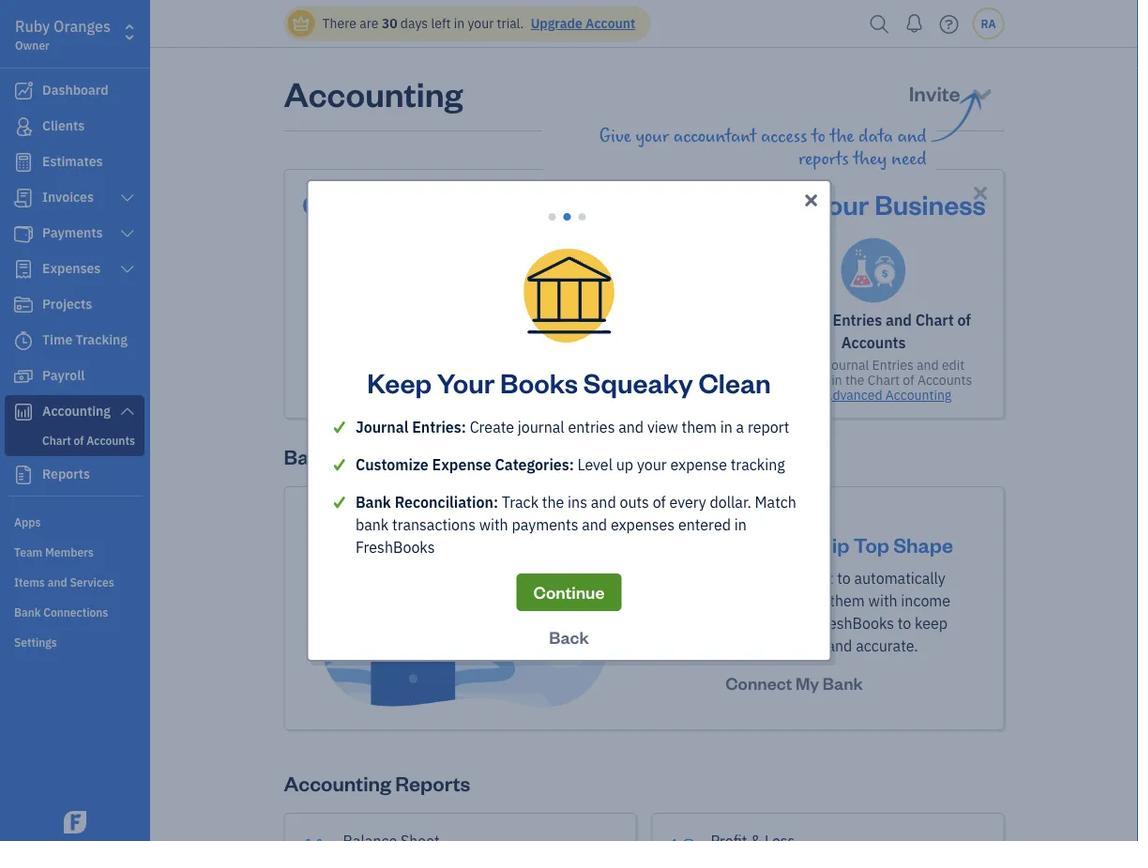 Task type: vqa. For each thing, say whether or not it's contained in the screenshot.
USD
no



Task type: locate. For each thing, give the bounding box(es) containing it.
reconciliation up squeaky
[[615, 310, 713, 330]]

bank inside track the ins and outs of every dollar. match bank transactions with payments and expenses entered in freshbooks
[[356, 515, 389, 535]]

1 horizontal spatial up
[[756, 636, 773, 656]]

account
[[780, 568, 834, 588]]

chevron large down image for chart image at the left of the page
[[119, 404, 136, 419]]

2 horizontal spatial your
[[812, 186, 870, 221]]

of right the health
[[782, 186, 806, 221]]

0 horizontal spatial up
[[617, 455, 634, 475]]

transactions down bank reconciliation:
[[392, 515, 476, 535]]

in inside connect your bank account to automatically import transactions. match them with income and expenses tracked in freshbooks to keep your books up to date and accurate.
[[799, 614, 812, 633]]

0 vertical spatial bank
[[588, 334, 617, 351]]

keep for keep your books in tip top shape
[[636, 531, 684, 558]]

0 horizontal spatial create
[[470, 417, 514, 437]]

more left clean.
[[647, 364, 677, 381]]

them down account
[[830, 591, 865, 611]]

2 chevron large down image from the top
[[119, 226, 136, 241]]

ruby oranges owner
[[15, 16, 111, 53]]

keep down income
[[915, 614, 948, 633]]

connect
[[651, 568, 707, 588], [726, 672, 793, 694]]

payment image
[[12, 224, 35, 243]]

0 horizontal spatial reconciliation
[[336, 443, 469, 469]]

books
[[500, 364, 578, 399], [735, 531, 794, 558]]

2 vertical spatial the
[[542, 492, 565, 512]]

chart down journal entries and chart of accounts
[[868, 371, 900, 389]]

0 vertical spatial entries
[[833, 310, 883, 330]]

there
[[322, 15, 357, 32]]

1 horizontal spatial your
[[688, 531, 731, 558]]

with inside create journal entries and edit accounts in the chart of accounts with
[[796, 386, 822, 404]]

1 horizontal spatial books
[[712, 636, 752, 656]]

1 horizontal spatial keep
[[915, 614, 948, 633]]

with down automatically
[[869, 591, 898, 611]]

bank
[[588, 334, 617, 351], [356, 515, 389, 535], [744, 568, 777, 588]]

3 check image from the top
[[331, 491, 356, 513]]

of left edit
[[903, 371, 915, 389]]

1 horizontal spatial them
[[830, 591, 865, 611]]

connect your bank account to begin matching your bank transactions image
[[315, 517, 615, 709]]

your for keep your books squeaky clean
[[437, 364, 495, 399]]

to
[[696, 334, 708, 351], [838, 568, 851, 588], [898, 614, 912, 633], [777, 636, 790, 656]]

1 horizontal spatial keep
[[636, 531, 684, 558]]

0 horizontal spatial more
[[418, 364, 448, 381]]

in down dollar.
[[735, 515, 747, 535]]

1 horizontal spatial expenses
[[677, 614, 741, 633]]

crown image
[[291, 14, 311, 33]]

1 vertical spatial reconciliation
[[336, 443, 469, 469]]

0 vertical spatial create
[[783, 356, 822, 374]]

transactions inside "bank reconciliation match bank transactions to keep your books squeaky clean. learn more"
[[620, 334, 693, 351]]

0 horizontal spatial learn
[[382, 364, 415, 381]]

in left a
[[721, 417, 733, 437]]

books for squeaky
[[500, 364, 578, 399]]

expense image
[[12, 260, 35, 279]]

business
[[458, 334, 510, 351]]

0 vertical spatial check image
[[331, 416, 356, 438]]

the
[[648, 186, 688, 221], [846, 371, 865, 389], [542, 492, 565, 512]]

1 vertical spatial bank
[[356, 515, 389, 535]]

in up date
[[799, 614, 812, 633]]

accounts
[[842, 333, 906, 353], [918, 371, 973, 389]]

0 vertical spatial freshbooks
[[356, 537, 435, 557]]

0 horizontal spatial books
[[596, 349, 631, 366]]

2 horizontal spatial bank
[[744, 568, 777, 588]]

and left edit
[[917, 356, 939, 374]]

your up journal entries: create journal entries and view them in a report
[[567, 349, 593, 366]]

oranges
[[54, 16, 111, 36]]

1 horizontal spatial accounts
[[918, 371, 973, 389]]

close image
[[802, 188, 821, 211]]

match inside connect your bank account to automatically import transactions. match them with income and expenses tracked in freshbooks to keep your books up to date and accurate.
[[785, 591, 827, 611]]

match down account
[[785, 591, 827, 611]]

1 horizontal spatial reconciliation
[[615, 310, 713, 330]]

1 vertical spatial keep
[[915, 614, 948, 633]]

your
[[468, 15, 494, 32], [428, 334, 454, 351], [567, 349, 593, 366], [637, 455, 667, 475], [710, 568, 740, 588], [678, 636, 708, 656]]

and down journal entries and chart of accounts image
[[886, 310, 912, 330]]

create up the expense
[[470, 417, 514, 437]]

of right the outs
[[653, 492, 666, 512]]

2 vertical spatial bank
[[744, 568, 777, 588]]

1 horizontal spatial chart
[[916, 310, 954, 330]]

chart inside create journal entries and edit accounts in the chart of accounts with
[[868, 371, 900, 389]]

of
[[494, 186, 519, 221], [782, 186, 806, 221], [958, 310, 972, 330], [903, 371, 915, 389], [653, 492, 666, 512]]

expenses
[[611, 515, 675, 535], [677, 614, 741, 633]]

1 vertical spatial entries
[[873, 356, 914, 374]]

0 horizontal spatial your
[[437, 364, 495, 399]]

categories:
[[495, 455, 574, 475]]

money image
[[12, 367, 35, 386]]

your down import
[[678, 636, 708, 656]]

accounts down journal entries and chart of accounts
[[918, 371, 973, 389]]

0 horizontal spatial them
[[682, 417, 717, 437]]

project image
[[12, 296, 35, 314]]

books inside "bank reconciliation match bank transactions to keep your books squeaky clean. learn more"
[[596, 349, 631, 366]]

check image down bank reconciliation
[[331, 491, 356, 513]]

1 vertical spatial transactions
[[392, 515, 476, 535]]

journal for journal entries and chart of accounts
[[777, 310, 830, 330]]

in left the tip
[[798, 531, 815, 558]]

get
[[302, 186, 348, 221]]

0 vertical spatial them
[[682, 417, 717, 437]]

customize expense categories: level up your expense tracking
[[356, 455, 785, 475]]

expense
[[671, 455, 727, 475]]

the right "into"
[[648, 186, 688, 221]]

1 vertical spatial connect
[[726, 672, 793, 694]]

1 check image from the top
[[331, 416, 356, 438]]

0 vertical spatial connect
[[651, 568, 707, 588]]

bank inside "bank reconciliation match bank transactions to keep your books squeaky clean. learn more"
[[575, 310, 611, 330]]

0 horizontal spatial the
[[542, 492, 565, 512]]

entries inside create journal entries and edit accounts in the chart of accounts with
[[873, 356, 914, 374]]

2 vertical spatial your
[[688, 531, 731, 558]]

1 horizontal spatial bank
[[588, 334, 617, 351]]

apps image
[[14, 513, 145, 529]]

your down view
[[637, 455, 667, 475]]

in right accounts
[[832, 371, 843, 389]]

bank left customize at the bottom left
[[284, 443, 332, 469]]

accounts up create journal entries and edit accounts in the chart of accounts with
[[842, 333, 906, 353]]

1 learn from the left
[[382, 364, 415, 381]]

2 vertical spatial accounting
[[284, 769, 391, 796]]

2 vertical spatial match
[[785, 591, 827, 611]]

continue button
[[517, 574, 622, 611]]

check image
[[331, 416, 356, 438], [331, 453, 356, 476], [331, 491, 356, 513]]

bank down customize at the bottom left
[[356, 492, 391, 512]]

settings image
[[14, 634, 145, 649]]

direct
[[354, 186, 430, 221]]

connect your bank account to automatically import transactions. match them with income and expenses tracked in freshbooks to keep your books up to date and accurate.
[[646, 568, 951, 656]]

reconciliation
[[615, 310, 713, 330], [336, 443, 469, 469]]

search image
[[865, 10, 895, 38]]

match inside "bank reconciliation match bank transactions to keep your books squeaky clean. learn more"
[[549, 334, 585, 351]]

0 horizontal spatial expenses
[[611, 515, 675, 535]]

1 vertical spatial match
[[755, 492, 797, 512]]

grow
[[396, 334, 425, 351]]

1 horizontal spatial learn
[[611, 364, 644, 381]]

and right date
[[827, 636, 853, 656]]

freshbooks up accurate.
[[815, 614, 895, 633]]

more inside strategically grow your business with valuable reports and insights. learn more
[[418, 364, 448, 381]]

to right squeaky
[[696, 334, 708, 351]]

bank for bank reconciliation match bank transactions to keep your books squeaky clean. learn more
[[575, 310, 611, 330]]

continue
[[534, 581, 605, 603]]

reconciliation:
[[395, 492, 499, 512]]

bank inside keep your books squeaky clean dialog
[[356, 492, 391, 512]]

up
[[617, 455, 634, 475], [756, 636, 773, 656]]

match inside track the ins and outs of every dollar. match bank transactions with payments and expenses entered in freshbooks
[[755, 492, 797, 512]]

expenses down transactions.
[[677, 614, 741, 633]]

bank up keep your books squeaky clean
[[575, 310, 611, 330]]

books inside dialog
[[500, 364, 578, 399]]

with left advanced
[[796, 386, 822, 404]]

match up keep your books squeaky clean
[[549, 334, 585, 351]]

1 more from the left
[[418, 364, 448, 381]]

match for ins
[[755, 492, 797, 512]]

books down dollar.
[[735, 531, 794, 558]]

journal up bank reconciliation
[[356, 417, 409, 437]]

0 vertical spatial chevron large down image
[[119, 262, 136, 277]]

tracking
[[731, 455, 785, 475]]

1 vertical spatial freshbooks
[[815, 614, 895, 633]]

0 horizontal spatial books
[[500, 364, 578, 399]]

journal inside keep your books squeaky clean dialog
[[356, 417, 409, 437]]

books left squeaky
[[596, 349, 631, 366]]

your inside keep your books squeaky clean dialog
[[437, 364, 495, 399]]

journal up advanced
[[825, 356, 870, 374]]

reconciliation inside "bank reconciliation match bank transactions to keep your books squeaky clean. learn more"
[[615, 310, 713, 330]]

1 vertical spatial keep
[[636, 531, 684, 558]]

in
[[454, 15, 465, 32], [832, 371, 843, 389], [721, 417, 733, 437], [735, 515, 747, 535], [798, 531, 815, 558], [799, 614, 812, 633]]

2 vertical spatial journal
[[356, 417, 409, 437]]

into
[[594, 186, 642, 221]]

0 vertical spatial books
[[596, 349, 631, 366]]

match down the tracking
[[755, 492, 797, 512]]

1 horizontal spatial freshbooks
[[815, 614, 895, 633]]

chevron large down image
[[119, 262, 136, 277], [119, 404, 136, 419]]

freshbooks
[[356, 537, 435, 557], [815, 614, 895, 633]]

0 vertical spatial keep
[[367, 364, 432, 399]]

and right reports
[[441, 349, 463, 366]]

create inside create journal entries and edit accounts in the chart of accounts with
[[783, 356, 822, 374]]

reconciliation down entries:
[[336, 443, 469, 469]]

entries inside journal entries and chart of accounts
[[833, 310, 883, 330]]

accounting
[[284, 70, 463, 115], [886, 386, 952, 404], [284, 769, 391, 796]]

check image for journal
[[331, 416, 356, 438]]

owner
[[15, 38, 50, 53]]

0 vertical spatial transactions
[[620, 334, 693, 351]]

1 vertical spatial books
[[712, 636, 752, 656]]

1 vertical spatial create
[[470, 417, 514, 437]]

and
[[886, 310, 912, 330], [441, 349, 463, 366], [917, 356, 939, 374], [619, 417, 644, 437], [591, 492, 616, 512], [582, 515, 607, 535], [649, 614, 674, 633], [827, 636, 853, 656]]

0 vertical spatial keep
[[711, 334, 740, 351]]

0 vertical spatial up
[[617, 455, 634, 475]]

bank inside connect your bank account to automatically import transactions. match them with income and expenses tracked in freshbooks to keep your books up to date and accurate.
[[744, 568, 777, 588]]

your inside dialog
[[637, 455, 667, 475]]

keep inside dialog
[[367, 364, 432, 399]]

create
[[783, 356, 822, 374], [470, 417, 514, 437]]

1 horizontal spatial the
[[648, 186, 688, 221]]

0 vertical spatial accounting
[[284, 70, 463, 115]]

0 horizontal spatial accounts
[[842, 333, 906, 353]]

and inside create journal entries and edit accounts in the chart of accounts with
[[917, 356, 939, 374]]

0 horizontal spatial chart
[[868, 371, 900, 389]]

the up payments on the bottom
[[542, 492, 565, 512]]

client image
[[12, 117, 35, 136]]

of up edit
[[958, 310, 972, 330]]

keep up clean
[[711, 334, 740, 351]]

1 chevron large down image from the top
[[119, 262, 136, 277]]

0 vertical spatial match
[[549, 334, 585, 351]]

journal entries and chart of accounts
[[777, 310, 972, 353]]

freshbooks inside connect your bank account to automatically import transactions. match them with income and expenses tracked in freshbooks to keep your books up to date and accurate.
[[815, 614, 895, 633]]

accounts
[[775, 371, 829, 389]]

1 vertical spatial accounts
[[918, 371, 973, 389]]

create inside keep your books squeaky clean dialog
[[470, 417, 514, 437]]

0 horizontal spatial keep
[[367, 364, 432, 399]]

1 horizontal spatial connect
[[726, 672, 793, 694]]

1 vertical spatial up
[[756, 636, 773, 656]]

up down the tracked
[[756, 636, 773, 656]]

0 vertical spatial chart
[[916, 310, 954, 330]]

keep
[[711, 334, 740, 351], [915, 614, 948, 633]]

journal up accounts
[[777, 310, 830, 330]]

to left date
[[777, 636, 790, 656]]

bank reconciliation
[[284, 443, 469, 469]]

reconciliation for bank reconciliation
[[336, 443, 469, 469]]

accurate.
[[856, 636, 919, 656]]

to down the tip
[[838, 568, 851, 588]]

them inside connect your bank account to automatically import transactions. match them with income and expenses tracked in freshbooks to keep your books up to date and accurate.
[[830, 591, 865, 611]]

1 chevron large down image from the top
[[119, 191, 136, 206]]

match
[[549, 334, 585, 351], [755, 492, 797, 512], [785, 591, 827, 611]]

entries down journal entries and chart of accounts image
[[833, 310, 883, 330]]

2 check image from the top
[[331, 453, 356, 476]]

books up journal
[[500, 364, 578, 399]]

your inside "bank reconciliation match bank transactions to keep your books squeaky clean. learn more"
[[567, 349, 593, 366]]

1 vertical spatial chevron large down image
[[119, 404, 136, 419]]

entries up advanced accounting at top right
[[873, 356, 914, 374]]

2 learn from the left
[[611, 364, 644, 381]]

0 vertical spatial journal
[[777, 310, 830, 330]]

0 horizontal spatial connect
[[651, 568, 707, 588]]

keep
[[367, 364, 432, 399], [636, 531, 684, 558]]

0 vertical spatial your
[[812, 186, 870, 221]]

entries
[[833, 310, 883, 330], [873, 356, 914, 374]]

upgrade account link
[[527, 15, 636, 32]]

1 vertical spatial expenses
[[677, 614, 741, 633]]

2 chevron large down image from the top
[[119, 404, 136, 419]]

0 vertical spatial reconciliation
[[615, 310, 713, 330]]

freshbooks down bank reconciliation:
[[356, 537, 435, 557]]

income
[[902, 591, 951, 611]]

chart up edit
[[916, 310, 954, 330]]

advanced
[[825, 386, 883, 404]]

1 vertical spatial books
[[735, 531, 794, 558]]

2 horizontal spatial the
[[846, 371, 865, 389]]

days
[[401, 15, 428, 32]]

journal inside journal entries and chart of accounts
[[777, 310, 830, 330]]

accounting reports
[[284, 769, 471, 796]]

chart
[[916, 310, 954, 330], [868, 371, 900, 389]]

1 vertical spatial chart
[[868, 371, 900, 389]]

0 horizontal spatial keep
[[711, 334, 740, 351]]

1 vertical spatial them
[[830, 591, 865, 611]]

bank
[[575, 310, 611, 330], [284, 443, 332, 469], [356, 492, 391, 512], [823, 672, 863, 694]]

2 vertical spatial check image
[[331, 491, 356, 513]]

1 vertical spatial journal
[[825, 356, 870, 374]]

0 vertical spatial books
[[500, 364, 578, 399]]

strategically
[[320, 334, 393, 351]]

bank right my
[[823, 672, 863, 694]]

2 more from the left
[[647, 364, 677, 381]]

0 vertical spatial chevron large down image
[[119, 191, 136, 206]]

check image up bank reconciliation
[[331, 416, 356, 438]]

up right 'level'
[[617, 455, 634, 475]]

journal
[[777, 310, 830, 330], [825, 356, 870, 374], [356, 417, 409, 437]]

0 vertical spatial accounts
[[842, 333, 906, 353]]

1 horizontal spatial transactions
[[620, 334, 693, 351]]

0 vertical spatial expenses
[[611, 515, 675, 535]]

connect up import
[[651, 568, 707, 588]]

your right grow on the top
[[428, 334, 454, 351]]

them
[[682, 417, 717, 437], [830, 591, 865, 611]]

more inside "bank reconciliation match bank transactions to keep your books squeaky clean. learn more"
[[647, 364, 677, 381]]

automatically
[[855, 568, 946, 588]]

transactions up squeaky
[[620, 334, 693, 351]]

them right view
[[682, 417, 717, 437]]

check image up bank reconciliation:
[[331, 453, 356, 476]]

1 vertical spatial your
[[437, 364, 495, 399]]

1 vertical spatial chevron large down image
[[119, 226, 136, 241]]

with
[[314, 349, 339, 366], [796, 386, 822, 404], [479, 515, 509, 535], [869, 591, 898, 611]]

the down journal entries and chart of accounts
[[846, 371, 865, 389]]

more
[[418, 364, 448, 381], [647, 364, 677, 381]]

chevron large down image for the invoice image
[[119, 191, 136, 206]]

books
[[596, 349, 631, 366], [712, 636, 752, 656]]

transactions
[[620, 334, 693, 351], [392, 515, 476, 535]]

0 horizontal spatial transactions
[[392, 515, 476, 535]]

ins
[[568, 492, 588, 512]]

expenses down the outs
[[611, 515, 675, 535]]

journal for journal entries: create journal entries and view them in a report
[[356, 417, 409, 437]]

books down the tracked
[[712, 636, 752, 656]]

your down dollar.
[[688, 531, 731, 558]]

with left the valuable
[[314, 349, 339, 366]]

1 vertical spatial the
[[846, 371, 865, 389]]

tracked
[[745, 614, 796, 633]]

1 vertical spatial check image
[[331, 453, 356, 476]]

0 vertical spatial the
[[648, 186, 688, 221]]

bank up keep your books squeaky clean
[[588, 334, 617, 351]]

bank down bank reconciliation:
[[356, 515, 389, 535]]

connect left my
[[726, 672, 793, 694]]

your down business
[[437, 364, 495, 399]]

the inside create journal entries and edit accounts in the chart of accounts with
[[846, 371, 865, 389]]

journal inside create journal entries and edit accounts in the chart of accounts with
[[825, 356, 870, 374]]

keep down the outs
[[636, 531, 684, 558]]

create right clean
[[783, 356, 822, 374]]

0 horizontal spatial freshbooks
[[356, 537, 435, 557]]

0 horizontal spatial bank
[[356, 515, 389, 535]]

trial.
[[497, 15, 524, 32]]

advanced accounting
[[825, 386, 952, 404]]

valuable
[[342, 349, 392, 366]]

bank up transactions.
[[744, 568, 777, 588]]

your up journal entries and chart of accounts image
[[812, 186, 870, 221]]

are
[[360, 15, 379, 32]]

keep down grow on the top
[[367, 364, 432, 399]]

1 horizontal spatial create
[[783, 356, 822, 374]]

more down grow on the top
[[418, 364, 448, 381]]

and down ins
[[582, 515, 607, 535]]

chevron large down image
[[119, 191, 136, 206], [119, 226, 136, 241]]

connect inside connect your bank account to automatically import transactions. match them with income and expenses tracked in freshbooks to keep your books up to date and accurate.
[[651, 568, 707, 588]]

your inside strategically grow your business with valuable reports and insights. learn more
[[428, 334, 454, 351]]

with down the track
[[479, 515, 509, 535]]

1 horizontal spatial books
[[735, 531, 794, 558]]

1 horizontal spatial more
[[647, 364, 677, 381]]

connect inside button
[[726, 672, 793, 694]]

with inside strategically grow your business with valuable reports and insights. learn more
[[314, 349, 339, 366]]



Task type: describe. For each thing, give the bounding box(es) containing it.
keep your books in tip top shape
[[636, 531, 954, 558]]

report image
[[12, 466, 35, 484]]

reports
[[396, 769, 471, 796]]

timer image
[[12, 331, 35, 350]]

level
[[578, 455, 613, 475]]

of inside track the ins and outs of every dollar. match bank transactions with payments and expenses entered in freshbooks
[[653, 492, 666, 512]]

freshbooks image
[[60, 811, 90, 834]]

and left view
[[619, 417, 644, 437]]

bank connections image
[[14, 604, 145, 619]]

back button
[[533, 619, 606, 656]]

line
[[436, 186, 489, 221]]

customize
[[356, 455, 429, 475]]

get direct line of sight into the health of your business
[[302, 186, 986, 221]]

in right left at the top left of page
[[454, 15, 465, 32]]

30
[[382, 15, 398, 32]]

left
[[431, 15, 451, 32]]

estimate image
[[12, 153, 35, 172]]

learn inside "bank reconciliation match bank transactions to keep your books squeaky clean. learn more"
[[611, 364, 644, 381]]

main element
[[0, 0, 197, 841]]

to up accurate.
[[898, 614, 912, 633]]

report
[[748, 417, 790, 437]]

sight
[[524, 186, 589, 221]]

invoice image
[[12, 189, 35, 207]]

books inside connect your bank account to automatically import transactions. match them with income and expenses tracked in freshbooks to keep your books up to date and accurate.
[[712, 636, 752, 656]]

import
[[646, 591, 691, 611]]

there are 30 days left in your trial. upgrade account
[[322, 15, 636, 32]]

them inside keep your books squeaky clean dialog
[[682, 417, 717, 437]]

every
[[670, 492, 707, 512]]

keep inside connect your bank account to automatically import transactions. match them with income and expenses tracked in freshbooks to keep your books up to date and accurate.
[[915, 614, 948, 633]]

view
[[648, 417, 678, 437]]

entered
[[679, 515, 731, 535]]

entries
[[568, 417, 615, 437]]

up inside connect your bank account to automatically import transactions. match them with income and expenses tracked in freshbooks to keep your books up to date and accurate.
[[756, 636, 773, 656]]

entries:
[[412, 417, 466, 437]]

strategically grow your business with valuable reports and insights. learn more
[[314, 334, 516, 381]]

and right ins
[[591, 492, 616, 512]]

freshbooks inside track the ins and outs of every dollar. match bank transactions with payments and expenses entered in freshbooks
[[356, 537, 435, 557]]

dashboard image
[[12, 82, 35, 100]]

match for bank
[[785, 591, 827, 611]]

connect for connect my bank
[[726, 672, 793, 694]]

expenses inside track the ins and outs of every dollar. match bank transactions with payments and expenses entered in freshbooks
[[611, 515, 675, 535]]

dollar.
[[710, 492, 752, 512]]

payments
[[512, 515, 579, 535]]

in inside track the ins and outs of every dollar. match bank transactions with payments and expenses entered in freshbooks
[[735, 515, 747, 535]]

bank for bank reconciliation:
[[356, 492, 391, 512]]

of inside journal entries and chart of accounts
[[958, 310, 972, 330]]

clean
[[699, 364, 771, 399]]

items and services image
[[14, 574, 145, 589]]

ruby
[[15, 16, 50, 36]]

books for in
[[735, 531, 794, 558]]

reports
[[395, 349, 438, 366]]

learn inside strategically grow your business with valuable reports and insights. learn more
[[382, 364, 415, 381]]

my
[[796, 672, 820, 694]]

go to help image
[[935, 10, 965, 38]]

bank reconciliation image
[[612, 238, 677, 303]]

of inside create journal entries and edit accounts in the chart of accounts with
[[903, 371, 915, 389]]

the inside track the ins and outs of every dollar. match bank transactions with payments and expenses entered in freshbooks
[[542, 492, 565, 512]]

a
[[737, 417, 745, 437]]

shape
[[894, 531, 954, 558]]

business
[[875, 186, 986, 221]]

tip
[[819, 531, 850, 558]]

connect my bank
[[726, 672, 863, 694]]

edit
[[942, 356, 965, 374]]

to inside "bank reconciliation match bank transactions to keep your books squeaky clean. learn more"
[[696, 334, 708, 351]]

and down import
[[649, 614, 674, 633]]

with inside connect your bank account to automatically import transactions. match them with income and expenses tracked in freshbooks to keep your books up to date and accurate.
[[869, 591, 898, 611]]

back
[[549, 626, 589, 648]]

clean.
[[687, 349, 722, 366]]

keep for keep your books squeaky clean
[[367, 364, 432, 399]]

of right line
[[494, 186, 519, 221]]

in inside create journal entries and edit accounts in the chart of accounts with
[[832, 371, 843, 389]]

keep your books squeaky clean
[[367, 364, 771, 399]]

chart inside journal entries and chart of accounts
[[916, 310, 954, 330]]

keep your books squeaky clean dialog
[[0, 157, 1139, 684]]

your up transactions.
[[710, 568, 740, 588]]

transactions inside track the ins and outs of every dollar. match bank transactions with payments and expenses entered in freshbooks
[[392, 515, 476, 535]]

accounts inside journal entries and chart of accounts
[[842, 333, 906, 353]]

with inside track the ins and outs of every dollar. match bank transactions with payments and expenses entered in freshbooks
[[479, 515, 509, 535]]

your left trial.
[[468, 15, 494, 32]]

accounting for accounting reports
[[284, 769, 391, 796]]

and inside strategically grow your business with valuable reports and insights. learn more
[[441, 349, 463, 366]]

bank reconciliation match bank transactions to keep your books squeaky clean. learn more
[[549, 310, 740, 381]]

journal entries and chart of accounts image
[[841, 238, 907, 303]]

expense
[[432, 455, 492, 475]]

team members image
[[14, 544, 145, 559]]

health
[[694, 186, 776, 221]]

close image
[[970, 182, 992, 204]]

squeaky
[[584, 364, 693, 399]]

your for keep your books in tip top shape
[[688, 531, 731, 558]]

journal entries: create journal entries and view them in a report
[[356, 417, 790, 437]]

and inside journal entries and chart of accounts
[[886, 310, 912, 330]]

outs
[[620, 492, 650, 512]]

top
[[854, 531, 890, 558]]

bank inside "bank reconciliation match bank transactions to keep your books squeaky clean. learn more"
[[588, 334, 617, 351]]

accounting for accounting
[[284, 70, 463, 115]]

track
[[502, 492, 539, 512]]

date
[[794, 636, 824, 656]]

create journal entries and edit accounts in the chart of accounts with
[[775, 356, 973, 404]]

connect my bank button
[[709, 665, 880, 702]]

journal
[[518, 417, 565, 437]]

account
[[586, 15, 636, 32]]

chevron large down image for 'payment' image
[[119, 226, 136, 241]]

bank reconciliation:
[[356, 492, 499, 512]]

accounts inside create journal entries and edit accounts in the chart of accounts with
[[918, 371, 973, 389]]

squeaky
[[635, 349, 684, 366]]

chevron large down image for the expense icon
[[119, 262, 136, 277]]

upgrade
[[531, 15, 583, 32]]

track the ins and outs of every dollar. match bank transactions with payments and expenses entered in freshbooks
[[356, 492, 797, 557]]

connect for connect your bank account to automatically import transactions. match them with income and expenses tracked in freshbooks to keep your books up to date and accurate.
[[651, 568, 707, 588]]

bank for bank reconciliation
[[284, 443, 332, 469]]

up inside keep your books squeaky clean dialog
[[617, 455, 634, 475]]

insights.
[[466, 349, 516, 366]]

keep inside "bank reconciliation match bank transactions to keep your books squeaky clean. learn more"
[[711, 334, 740, 351]]

bank inside connect my bank button
[[823, 672, 863, 694]]

transactions.
[[694, 591, 782, 611]]

expenses inside connect your bank account to automatically import transactions. match them with income and expenses tracked in freshbooks to keep your books up to date and accurate.
[[677, 614, 741, 633]]

reconciliation for bank reconciliation match bank transactions to keep your books squeaky clean. learn more
[[615, 310, 713, 330]]

check image for customize
[[331, 453, 356, 476]]

1 vertical spatial accounting
[[886, 386, 952, 404]]

chart image
[[12, 403, 35, 422]]



